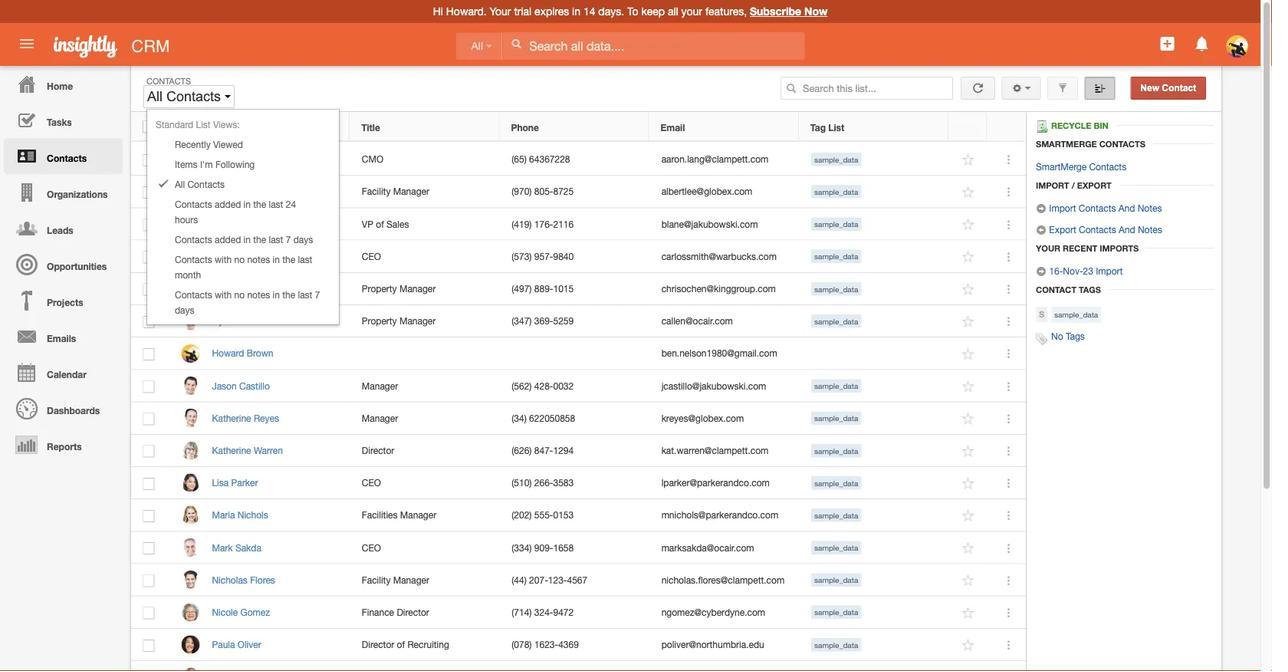Task type: describe. For each thing, give the bounding box(es) containing it.
(562) 428-0032 cell
[[500, 370, 650, 402]]

0 vertical spatial all
[[471, 40, 483, 52]]

Search all data.... text field
[[503, 32, 805, 60]]

flores
[[250, 575, 275, 585]]

kat.warren@clampett.com cell
[[650, 435, 800, 467]]

(078)
[[512, 639, 532, 650]]

tasks
[[47, 117, 72, 127]]

0 vertical spatial contact
[[1162, 83, 1197, 93]]

aaron
[[212, 154, 236, 165]]

24
[[286, 199, 296, 209]]

mnichols@parkerandco.com cell
[[650, 499, 800, 532]]

facility manager cell for (970)
[[350, 176, 500, 208]]

follow image for nicholas.flores@clampett.com
[[961, 574, 976, 588]]

and for export contacts and notes
[[1119, 224, 1136, 235]]

follow image for lparker@parkerandco.com
[[961, 476, 976, 491]]

viewed
[[213, 139, 243, 150]]

ceo for parker
[[362, 477, 381, 488]]

ngomez@cyberdyne.com cell
[[650, 597, 800, 629]]

chris chen
[[212, 283, 258, 294]]

lparker@parkerandco.com cell
[[650, 467, 800, 499]]

sample_data for chrisochen@kinggroup.com
[[815, 284, 859, 293]]

follow image for callen@ocair.com
[[961, 315, 976, 329]]

contacts with no notes in the last month
[[175, 254, 312, 280]]

957-
[[535, 251, 553, 262]]

last up carlos smith link
[[269, 234, 283, 245]]

(626) 847-1294 cell
[[500, 435, 650, 467]]

smartmerge for smartmerge contacts
[[1036, 161, 1087, 172]]

(65) 64367228 cell
[[500, 143, 650, 176]]

poliver@northumbria.edu cell
[[650, 629, 800, 661]]

director for director
[[362, 445, 394, 456]]

(573) 957-9840
[[512, 251, 574, 262]]

imports
[[1100, 243, 1139, 253]]

added for hours
[[215, 199, 241, 209]]

266-
[[535, 477, 553, 488]]

(626)
[[512, 445, 532, 456]]

cmo cell
[[350, 143, 500, 176]]

opportunities
[[47, 261, 107, 272]]

director of recruiting cell
[[350, 629, 500, 661]]

in left 14
[[572, 5, 581, 18]]

nicole gomez
[[212, 607, 270, 618]]

sample_data for jcastillo@jakubowski.com
[[815, 382, 859, 390]]

1294
[[553, 445, 574, 456]]

manager cell for (562) 428-0032
[[350, 370, 500, 402]]

new
[[1141, 83, 1160, 93]]

16-nov-23 import link
[[1036, 265, 1123, 277]]

lisa
[[212, 477, 229, 488]]

director of recruiting
[[362, 639, 449, 650]]

row containing jason castillo
[[131, 370, 1026, 402]]

lparker@parkerandco.com
[[662, 477, 770, 488]]

0 horizontal spatial contact
[[1036, 285, 1077, 295]]

show list view filters image
[[1058, 83, 1069, 94]]

list for tag
[[829, 122, 845, 133]]

sales
[[387, 219, 409, 229]]

manager for (497) 889-1015
[[400, 283, 436, 294]]

days inside contacts with no notes in the last 7 days
[[175, 305, 195, 315]]

facilities manager cell
[[350, 499, 500, 532]]

contact tags
[[1036, 285, 1101, 295]]

(510) 266-3583 cell
[[500, 467, 650, 499]]

(562) 428-0032
[[512, 380, 574, 391]]

jason castillo link
[[212, 380, 278, 391]]

lang
[[239, 154, 259, 165]]

1 vertical spatial your
[[1036, 243, 1061, 253]]

property manager for (497)
[[362, 283, 436, 294]]

805-
[[535, 186, 553, 197]]

sample_data for kat.warren@clampett.com
[[815, 446, 859, 455]]

import contacts and notes
[[1047, 203, 1163, 213]]

sakda
[[235, 542, 262, 553]]

full
[[212, 122, 227, 133]]

carlos smith
[[212, 251, 265, 262]]

in inside contacts with no notes in the last 7 days
[[273, 289, 280, 300]]

notes for import contacts and notes
[[1138, 203, 1163, 213]]

katherine for katherine warren
[[212, 445, 251, 456]]

row containing katherine warren
[[131, 435, 1026, 467]]

(419) 176-2116 cell
[[500, 208, 650, 241]]

contacts inside contacts added in the last 24 hours
[[175, 199, 212, 209]]

contacts down crm
[[147, 76, 191, 86]]

the inside contacts added in the last 24 hours
[[253, 199, 266, 209]]

albert lee link
[[212, 186, 262, 197]]

row containing vp of sales
[[131, 208, 1026, 241]]

subscribe
[[750, 5, 802, 18]]

mnichols@parkerandco.com
[[662, 510, 779, 521]]

follow image for kreyes@globex.com
[[961, 412, 976, 426]]

castillo
[[239, 380, 270, 391]]

(510) 266-3583
[[512, 477, 574, 488]]

all contacts for all contacts link
[[175, 179, 225, 189]]

9472
[[553, 607, 574, 618]]

phone
[[511, 122, 539, 133]]

(497) 889-1015 cell
[[500, 273, 650, 305]]

last inside contacts with no notes in the last 7 days
[[298, 289, 312, 300]]

row containing lisa parker
[[131, 467, 1026, 499]]

trial
[[514, 5, 532, 18]]

now
[[805, 5, 828, 18]]

2 vertical spatial import
[[1096, 265, 1123, 276]]

carlossmith@warbucks.com cell
[[650, 241, 800, 273]]

9840
[[553, 251, 574, 262]]

1015
[[553, 283, 574, 294]]

notes for 7
[[247, 289, 270, 300]]

katherine for katherine reyes
[[212, 413, 251, 423]]

follow image for blane@jakubowski.com
[[961, 217, 976, 232]]

row containing nicholas flores
[[131, 564, 1026, 597]]

follow image for albertlee@globex.com
[[961, 185, 976, 200]]

1 vertical spatial director
[[397, 607, 429, 618]]

contacts down i'm
[[188, 179, 225, 189]]

/
[[1072, 180, 1075, 190]]

mark sakda
[[212, 542, 262, 553]]

oliver
[[238, 639, 261, 650]]

follow image for ben.nelson1980@gmail.com
[[961, 347, 976, 362]]

facility manager for (970)
[[362, 186, 430, 197]]

7 inside contacts with no notes in the last 7 days
[[315, 289, 320, 300]]

contacts down import contacts and notes link
[[1079, 224, 1117, 235]]

(078) 1623-4369 cell
[[500, 629, 650, 661]]

all for all contacts button
[[147, 89, 163, 104]]

(44) 207-123-4567
[[512, 575, 588, 585]]

your recent imports
[[1036, 243, 1139, 253]]

0 vertical spatial your
[[490, 5, 511, 18]]

(202) 555-0153
[[512, 510, 574, 521]]

vp
[[362, 219, 374, 229]]

finance
[[362, 607, 394, 618]]

sample_data for poliver@northumbria.edu
[[815, 640, 859, 649]]

last inside contacts with no notes in the last month
[[298, 254, 312, 265]]

facility manager cell for (44)
[[350, 564, 500, 597]]

Search this list... text field
[[781, 77, 953, 100]]

row containing paula oliver
[[131, 629, 1026, 661]]

howard brown
[[212, 348, 273, 359]]

sample_data for callen@ocair.com
[[815, 317, 859, 326]]

16-
[[1050, 265, 1063, 276]]

in inside contacts added in the last 24 hours
[[244, 199, 251, 209]]

albertlee@globex.com
[[662, 186, 753, 197]]

facility for flores
[[362, 575, 391, 585]]

notes for export contacts and notes
[[1138, 224, 1163, 235]]

0 vertical spatial export
[[1078, 180, 1112, 190]]

projects
[[47, 297, 83, 308]]

emails
[[47, 333, 76, 344]]

ceo for smith
[[362, 251, 381, 262]]

row containing aaron lang
[[131, 143, 1026, 176]]

(202)
[[512, 510, 532, 521]]

ceo for sakda
[[362, 542, 381, 553]]

no for 7
[[234, 289, 245, 300]]

hours
[[175, 214, 198, 225]]

carlos
[[212, 251, 239, 262]]

callen@ocair.com
[[662, 316, 733, 326]]

kreyes@globex.com
[[662, 413, 744, 423]]

in up carlos smith link
[[244, 234, 251, 245]]

847-
[[535, 445, 553, 456]]

howard.
[[446, 5, 487, 18]]

organizations
[[47, 189, 108, 199]]

blane@jakubowski.com cell
[[650, 208, 800, 241]]

subscribe now link
[[750, 5, 828, 18]]

manager for (347) 369-5259
[[400, 316, 436, 326]]

callen@ocair.com cell
[[650, 305, 800, 338]]

row containing carlos smith
[[131, 241, 1026, 273]]

of for vp
[[376, 219, 384, 229]]

contacts inside contacts with no notes in the last 7 days
[[175, 289, 212, 300]]

1 horizontal spatial days
[[294, 234, 313, 245]]

facilities
[[362, 510, 398, 521]]

reports link
[[4, 427, 123, 463]]

ben.nelson1980@gmail.com cell
[[650, 338, 800, 370]]

contacts with no notes in the last 7 days
[[175, 289, 320, 315]]

home link
[[4, 66, 123, 102]]

mark
[[212, 542, 233, 553]]

sample_data for mnichols@parkerandco.com
[[815, 511, 859, 520]]

the inside contacts with no notes in the last 7 days
[[282, 289, 295, 300]]

import contacts and notes link
[[1036, 203, 1163, 214]]

jcastillo@jakubowski.com
[[662, 380, 767, 391]]

marksakda@ocair.com cell
[[650, 532, 800, 564]]

14
[[584, 5, 596, 18]]

property manager cell for (497)
[[350, 273, 500, 305]]

property for allen
[[362, 316, 397, 326]]

contacts link
[[4, 138, 123, 174]]

follow image for chrisochen@kinggroup.com
[[961, 282, 976, 297]]

all link
[[456, 33, 502, 60]]

nov-
[[1063, 265, 1084, 276]]

chrisochen@kinggroup.com cell
[[650, 273, 800, 305]]

(510)
[[512, 477, 532, 488]]

the inside contacts with no notes in the last month
[[282, 254, 295, 265]]

smartmerge for smartmerge contacts
[[1036, 139, 1097, 149]]

176-
[[535, 219, 553, 229]]

contacts inside button
[[166, 89, 221, 104]]

ceo cell for (334)
[[350, 532, 500, 564]]



Task type: locate. For each thing, give the bounding box(es) containing it.
1 horizontal spatial export
[[1078, 180, 1112, 190]]

1 horizontal spatial contact
[[1162, 83, 1197, 93]]

navigation containing home
[[0, 66, 123, 463]]

1 vertical spatial smartmerge
[[1036, 161, 1087, 172]]

row group containing aaron lang
[[131, 143, 1026, 671]]

1 property manager from the top
[[362, 283, 436, 294]]

notes inside contacts with no notes in the last 7 days
[[247, 289, 270, 300]]

0 vertical spatial no
[[234, 254, 245, 265]]

keep
[[642, 5, 665, 18]]

8 follow image from the top
[[961, 574, 976, 588]]

3 ceo from the top
[[362, 542, 381, 553]]

chris chen link
[[212, 283, 266, 294]]

row containing mark sakda
[[131, 532, 1026, 564]]

2 facility from the top
[[362, 575, 391, 585]]

1 notes from the top
[[1138, 203, 1163, 213]]

all up standard
[[147, 89, 163, 104]]

2 property from the top
[[362, 316, 397, 326]]

standard list views: link
[[128, 114, 339, 134]]

recruiting
[[408, 639, 449, 650]]

0 vertical spatial import
[[1036, 180, 1070, 190]]

contacts down month
[[175, 289, 212, 300]]

1 vertical spatial all contacts
[[175, 179, 225, 189]]

manager cell for (34) 622050858
[[350, 402, 500, 435]]

of left the recruiting at the left of page
[[397, 639, 405, 650]]

katherine reyes link
[[212, 413, 287, 423]]

6 row from the top
[[131, 273, 1026, 305]]

manager cell
[[350, 370, 500, 402], [350, 402, 500, 435]]

0153
[[553, 510, 574, 521]]

in right smith
[[273, 254, 280, 265]]

smartmerge contacts
[[1036, 161, 1127, 172]]

list for standard
[[196, 119, 211, 130]]

ngomez@cyberdyne.com
[[662, 607, 766, 618]]

1 follow image from the top
[[961, 217, 976, 232]]

katherine
[[212, 413, 251, 423], [212, 445, 251, 456]]

sample_data for nicholas.flores@clampett.com
[[815, 576, 859, 585]]

in down the lee
[[244, 199, 251, 209]]

1 no from the top
[[234, 254, 245, 265]]

in inside contacts with no notes in the last month
[[273, 254, 280, 265]]

ceo cell down the sales
[[350, 241, 500, 273]]

circle arrow left image
[[1036, 225, 1047, 235]]

property for chen
[[362, 283, 397, 294]]

ceo cell up the facilities manager
[[350, 467, 500, 499]]

follow image for carlossmith@warbucks.com
[[961, 250, 976, 264]]

1 vertical spatial contact
[[1036, 285, 1077, 295]]

sample_data for albertlee@globex.com
[[815, 187, 859, 196]]

export right /
[[1078, 180, 1112, 190]]

finance director cell
[[350, 597, 500, 629]]

contacts down contacts
[[1090, 161, 1127, 172]]

0 vertical spatial circle arrow right image
[[1036, 203, 1047, 214]]

3 follow image from the top
[[961, 315, 976, 329]]

your left trial at the left top of the page
[[490, 5, 511, 18]]

of inside "cell"
[[376, 219, 384, 229]]

0 vertical spatial property
[[362, 283, 397, 294]]

cynthia
[[212, 316, 243, 326]]

notifications image
[[1193, 35, 1212, 53]]

(714) 324-9472 cell
[[500, 597, 650, 629]]

added up carlos
[[215, 234, 241, 245]]

all inside button
[[147, 89, 163, 104]]

2 property manager from the top
[[362, 316, 436, 326]]

export contacts and notes
[[1047, 224, 1163, 235]]

contacts with no notes in the last month link
[[147, 249, 339, 285]]

(34) 622050858 cell
[[500, 402, 650, 435]]

title
[[361, 122, 380, 133]]

white image
[[511, 38, 522, 49]]

2 notes from the top
[[1138, 224, 1163, 235]]

1 vertical spatial 7
[[315, 289, 320, 300]]

0 vertical spatial ceo cell
[[350, 241, 500, 273]]

katherine warren link
[[212, 445, 291, 456]]

name
[[230, 122, 256, 133]]

dashboards link
[[4, 390, 123, 427]]

recent
[[1063, 243, 1098, 253]]

of
[[376, 219, 384, 229], [397, 639, 405, 650]]

1 facility manager from the top
[[362, 186, 430, 197]]

0 vertical spatial facility manager cell
[[350, 176, 500, 208]]

8 row from the top
[[131, 338, 1026, 370]]

4 follow image from the top
[[961, 347, 976, 362]]

contacts down hours
[[175, 234, 212, 245]]

nicholas flores link
[[212, 575, 283, 585]]

chen
[[236, 283, 258, 294]]

smartmerge
[[1036, 139, 1097, 149], [1036, 161, 1087, 172]]

4 follow image from the top
[[961, 412, 976, 426]]

facility manager cell up finance director
[[350, 564, 500, 597]]

1 katherine from the top
[[212, 413, 251, 423]]

facility manager cell
[[350, 176, 500, 208], [350, 564, 500, 597]]

follow image
[[961, 153, 976, 167], [961, 185, 976, 200], [961, 250, 976, 264], [961, 347, 976, 362], [961, 379, 976, 394], [961, 509, 976, 523], [961, 541, 976, 556], [961, 574, 976, 588], [961, 606, 976, 620], [961, 638, 976, 653]]

0 vertical spatial added
[[215, 199, 241, 209]]

(078) 1623-4369
[[512, 639, 579, 650]]

days down month
[[175, 305, 195, 315]]

0 vertical spatial ceo
[[362, 251, 381, 262]]

1 row from the top
[[131, 113, 1026, 141]]

vp of sales cell
[[350, 208, 500, 241]]

0 vertical spatial days
[[294, 234, 313, 245]]

0 horizontal spatial list
[[196, 119, 211, 130]]

2 horizontal spatial all
[[471, 40, 483, 52]]

622050858
[[529, 413, 575, 423]]

7 follow image from the top
[[961, 671, 976, 671]]

facility manager up finance director
[[362, 575, 430, 585]]

import for import contacts and notes
[[1050, 203, 1077, 213]]

0 vertical spatial all contacts
[[147, 89, 225, 104]]

2 ceo from the top
[[362, 477, 381, 488]]

1 vertical spatial all
[[147, 89, 163, 104]]

katherine down the 'jason'
[[212, 413, 251, 423]]

1658
[[553, 542, 574, 553]]

property manager cell for (347)
[[350, 305, 500, 338]]

(714) 324-9472
[[512, 607, 574, 618]]

standard list views:
[[156, 119, 240, 130]]

1 added from the top
[[215, 199, 241, 209]]

0 vertical spatial notes
[[1138, 203, 1163, 213]]

0 horizontal spatial your
[[490, 5, 511, 18]]

of inside cell
[[397, 639, 405, 650]]

555-
[[535, 510, 553, 521]]

follow image
[[961, 217, 976, 232], [961, 282, 976, 297], [961, 315, 976, 329], [961, 412, 976, 426], [961, 444, 976, 459], [961, 476, 976, 491], [961, 671, 976, 671]]

1 facility from the top
[[362, 186, 391, 197]]

sample_data for ngomez@cyberdyne.com
[[815, 608, 859, 617]]

5 follow image from the top
[[961, 444, 976, 459]]

import right 23
[[1096, 265, 1123, 276]]

nicholas.flores@clampett.com cell
[[650, 564, 800, 597]]

in right chen
[[273, 289, 280, 300]]

with for contacts with no notes in the last 7 days
[[215, 289, 232, 300]]

features,
[[706, 5, 747, 18]]

facility down the cmo on the left
[[362, 186, 391, 197]]

2 added from the top
[[215, 234, 241, 245]]

to
[[627, 5, 639, 18]]

None checkbox
[[143, 186, 155, 199], [143, 284, 155, 296], [143, 316, 155, 328], [143, 348, 155, 361], [143, 510, 155, 522], [143, 543, 155, 555], [143, 186, 155, 199], [143, 284, 155, 296], [143, 316, 155, 328], [143, 348, 155, 361], [143, 510, 155, 522], [143, 543, 155, 555]]

0 horizontal spatial all
[[147, 89, 163, 104]]

days
[[294, 234, 313, 245], [175, 305, 195, 315]]

row containing howard brown
[[131, 338, 1026, 370]]

3 follow image from the top
[[961, 250, 976, 264]]

all contacts button
[[143, 85, 235, 108]]

10 follow image from the top
[[961, 638, 976, 653]]

cog image
[[1012, 83, 1023, 94]]

and up export contacts and notes
[[1119, 203, 1136, 213]]

1 vertical spatial of
[[397, 639, 405, 650]]

row containing cynthia allen
[[131, 305, 1026, 338]]

row containing maria nichols
[[131, 499, 1026, 532]]

4369
[[559, 639, 579, 650]]

circle arrow right image for import contacts and notes
[[1036, 203, 1047, 214]]

circle arrow right image
[[1036, 203, 1047, 214], [1036, 266, 1047, 277]]

facility manager for (44)
[[362, 575, 430, 585]]

no for month
[[234, 254, 245, 265]]

2 no from the top
[[234, 289, 245, 300]]

added for days
[[215, 234, 241, 245]]

sample_data for marksakda@ocair.com
[[815, 543, 859, 552]]

1 property manager cell from the top
[[350, 273, 500, 305]]

1 vertical spatial circle arrow right image
[[1036, 266, 1047, 277]]

new contact
[[1141, 83, 1197, 93]]

0 horizontal spatial export
[[1050, 224, 1077, 235]]

director
[[362, 445, 394, 456], [397, 607, 429, 618], [362, 639, 394, 650]]

items
[[175, 159, 198, 170]]

909-
[[535, 542, 553, 553]]

contacts up month
[[175, 254, 212, 265]]

5 follow image from the top
[[961, 379, 976, 394]]

2 follow image from the top
[[961, 282, 976, 297]]

2 row from the top
[[131, 143, 1026, 176]]

items i'm following
[[175, 159, 255, 170]]

1 property from the top
[[362, 283, 397, 294]]

albertlee@globex.com cell
[[650, 176, 800, 208]]

expires
[[535, 5, 569, 18]]

2 vertical spatial ceo
[[362, 542, 381, 553]]

2 vertical spatial all
[[175, 179, 185, 189]]

the right chen
[[282, 289, 295, 300]]

kreyes@globex.com cell
[[650, 402, 800, 435]]

home
[[47, 81, 73, 91]]

paula oliver link
[[212, 639, 269, 650]]

projects link
[[4, 282, 123, 318]]

0 horizontal spatial 7
[[286, 234, 291, 245]]

(44) 207-123-4567 cell
[[500, 564, 650, 597]]

12 row from the top
[[131, 467, 1026, 499]]

property
[[362, 283, 397, 294], [362, 316, 397, 326]]

director for director of recruiting
[[362, 639, 394, 650]]

facility manager cell up the sales
[[350, 176, 500, 208]]

and up "imports"
[[1119, 224, 1136, 235]]

7 follow image from the top
[[961, 541, 976, 556]]

0 horizontal spatial of
[[376, 219, 384, 229]]

circle arrow right image inside 16-nov-23 import link
[[1036, 266, 1047, 277]]

18 row from the top
[[131, 661, 1026, 671]]

428-
[[535, 380, 553, 391]]

last right smith
[[298, 254, 312, 265]]

11 row from the top
[[131, 435, 1026, 467]]

(573) 957-9840 cell
[[500, 241, 650, 273]]

1 notes from the top
[[247, 254, 270, 265]]

10 row from the top
[[131, 402, 1026, 435]]

0 vertical spatial facility manager
[[362, 186, 430, 197]]

i'm
[[200, 159, 213, 170]]

0 vertical spatial of
[[376, 219, 384, 229]]

follow image for marksakda@ocair.com
[[961, 541, 976, 556]]

aaron.lang@clampett.com cell
[[650, 143, 800, 176]]

and for import contacts and notes
[[1119, 203, 1136, 213]]

full name
[[212, 122, 256, 133]]

all contacts for all contacts button
[[147, 89, 225, 104]]

the
[[253, 199, 266, 209], [253, 234, 266, 245], [282, 254, 295, 265], [282, 289, 295, 300]]

0 vertical spatial katherine
[[212, 413, 251, 423]]

row containing katherine reyes
[[131, 402, 1026, 435]]

all down the "howard."
[[471, 40, 483, 52]]

cell
[[200, 208, 350, 241], [350, 338, 500, 370], [500, 338, 650, 370], [800, 338, 950, 370], [131, 661, 170, 671], [170, 661, 200, 671], [200, 661, 350, 671], [350, 661, 500, 671], [500, 661, 650, 671], [650, 661, 800, 671]]

jcastillo@jakubowski.com cell
[[650, 370, 800, 402]]

days.
[[599, 5, 624, 18]]

6 follow image from the top
[[961, 476, 976, 491]]

1 vertical spatial no
[[234, 289, 245, 300]]

follow image for poliver@northumbria.edu
[[961, 638, 976, 653]]

(626) 847-1294
[[512, 445, 574, 456]]

facility
[[362, 186, 391, 197], [362, 575, 391, 585]]

(334)
[[512, 542, 532, 553]]

2 smartmerge from the top
[[1036, 161, 1087, 172]]

1 manager cell from the top
[[350, 370, 500, 402]]

albert
[[212, 186, 236, 197]]

contact right new at the right top of the page
[[1162, 83, 1197, 93]]

1 follow image from the top
[[961, 153, 976, 167]]

0 vertical spatial property manager
[[362, 283, 436, 294]]

contacts inside contacts with no notes in the last month
[[175, 254, 212, 265]]

tag list
[[811, 122, 845, 133]]

all down items
[[175, 179, 185, 189]]

7 right chen
[[315, 289, 320, 300]]

ceo cell for (510)
[[350, 467, 500, 499]]

2 manager cell from the top
[[350, 402, 500, 435]]

all for all contacts link
[[175, 179, 185, 189]]

6 follow image from the top
[[961, 509, 976, 523]]

16 row from the top
[[131, 597, 1026, 629]]

contact down 16-
[[1036, 285, 1077, 295]]

1 vertical spatial ceo cell
[[350, 467, 500, 499]]

follow image for kat.warren@clampett.com
[[961, 444, 976, 459]]

7 down 24 at the top
[[286, 234, 291, 245]]

of for director
[[397, 639, 405, 650]]

(347) 369-5259 cell
[[500, 305, 650, 338]]

1 vertical spatial import
[[1050, 203, 1077, 213]]

4 row from the top
[[131, 208, 1026, 241]]

director cell
[[350, 435, 500, 467]]

export inside export contacts and notes link
[[1050, 224, 1077, 235]]

(202) 555-0153 cell
[[500, 499, 650, 532]]

1 vertical spatial days
[[175, 305, 195, 315]]

1 with from the top
[[215, 254, 232, 265]]

contacts up standard list views:
[[166, 89, 221, 104]]

all contacts down i'm
[[175, 179, 225, 189]]

director down finance
[[362, 639, 394, 650]]

3 ceo cell from the top
[[350, 532, 500, 564]]

all
[[471, 40, 483, 52], [147, 89, 163, 104], [175, 179, 185, 189]]

dashboards
[[47, 405, 100, 416]]

smartmerge down recycle
[[1036, 139, 1097, 149]]

(334) 909-1658 cell
[[500, 532, 650, 564]]

0 vertical spatial and
[[1119, 203, 1136, 213]]

1 vertical spatial katherine
[[212, 445, 251, 456]]

lisa parker
[[212, 477, 258, 488]]

director up facilities
[[362, 445, 394, 456]]

of right vp
[[376, 219, 384, 229]]

import for import / export
[[1036, 180, 1070, 190]]

added down albert
[[215, 199, 241, 209]]

last inside contacts added in the last 24 hours
[[269, 199, 283, 209]]

days down 24 at the top
[[294, 234, 313, 245]]

1 vertical spatial added
[[215, 234, 241, 245]]

row containing full name
[[131, 113, 1026, 141]]

1 horizontal spatial all
[[175, 179, 185, 189]]

ceo cell down the facilities manager
[[350, 532, 500, 564]]

2 ceo cell from the top
[[350, 467, 500, 499]]

1 ceo cell from the top
[[350, 241, 500, 273]]

2 circle arrow right image from the top
[[1036, 266, 1047, 277]]

facility for lee
[[362, 186, 391, 197]]

notes up "imports"
[[1138, 224, 1163, 235]]

facility manager
[[362, 186, 430, 197], [362, 575, 430, 585]]

property manager
[[362, 283, 436, 294], [362, 316, 436, 326]]

2 with from the top
[[215, 289, 232, 300]]

None checkbox
[[143, 121, 154, 133], [143, 154, 155, 166], [143, 219, 155, 231], [143, 251, 155, 263], [143, 381, 155, 393], [143, 413, 155, 425], [143, 445, 155, 458], [143, 478, 155, 490], [143, 575, 155, 587], [143, 607, 155, 620], [143, 640, 155, 652], [143, 121, 154, 133], [143, 154, 155, 166], [143, 219, 155, 231], [143, 251, 155, 263], [143, 381, 155, 393], [143, 413, 155, 425], [143, 445, 155, 458], [143, 478, 155, 490], [143, 575, 155, 587], [143, 607, 155, 620], [143, 640, 155, 652]]

import left /
[[1036, 180, 1070, 190]]

row containing albert lee
[[131, 176, 1026, 208]]

9 follow image from the top
[[961, 606, 976, 620]]

export right circle arrow left image on the top
[[1050, 224, 1077, 235]]

5 row from the top
[[131, 241, 1026, 273]]

7 row from the top
[[131, 305, 1026, 338]]

row
[[131, 113, 1026, 141], [131, 143, 1026, 176], [131, 176, 1026, 208], [131, 208, 1026, 241], [131, 241, 1026, 273], [131, 273, 1026, 305], [131, 305, 1026, 338], [131, 338, 1026, 370], [131, 370, 1026, 402], [131, 402, 1026, 435], [131, 435, 1026, 467], [131, 467, 1026, 499], [131, 499, 1026, 532], [131, 532, 1026, 564], [131, 564, 1026, 597], [131, 597, 1026, 629], [131, 629, 1026, 661], [131, 661, 1026, 671]]

1 vertical spatial export
[[1050, 224, 1077, 235]]

contacts up hours
[[175, 199, 212, 209]]

last left 24 at the top
[[269, 199, 283, 209]]

import down /
[[1050, 203, 1077, 213]]

1 vertical spatial ceo
[[362, 477, 381, 488]]

katherine up 'lisa parker'
[[212, 445, 251, 456]]

circle arrow right image up circle arrow left image on the top
[[1036, 203, 1047, 214]]

17 row from the top
[[131, 629, 1026, 661]]

maria
[[212, 510, 235, 521]]

facility manager up the sales
[[362, 186, 430, 197]]

1 vertical spatial notes
[[1138, 224, 1163, 235]]

lee
[[239, 186, 254, 197]]

1 vertical spatial with
[[215, 289, 232, 300]]

0 vertical spatial notes
[[247, 254, 270, 265]]

director up director of recruiting
[[397, 607, 429, 618]]

vp of sales
[[362, 219, 409, 229]]

recently
[[175, 139, 211, 150]]

1 horizontal spatial list
[[829, 122, 845, 133]]

follow image for mnichols@parkerandco.com
[[961, 509, 976, 523]]

2 vertical spatial director
[[362, 639, 394, 650]]

2 katherine from the top
[[212, 445, 251, 456]]

2 property manager cell from the top
[[350, 305, 500, 338]]

889-
[[535, 283, 553, 294]]

no inside contacts with no notes in the last month
[[234, 254, 245, 265]]

9 row from the top
[[131, 370, 1026, 402]]

ceo down vp
[[362, 251, 381, 262]]

added inside contacts added in the last 7 days link
[[215, 234, 241, 245]]

smith
[[241, 251, 265, 262]]

notes up export contacts and notes
[[1138, 203, 1163, 213]]

0 vertical spatial smartmerge
[[1036, 139, 1097, 149]]

row group
[[131, 143, 1026, 671]]

(970) 805-8725 cell
[[500, 176, 650, 208]]

manager for (44) 207-123-4567
[[393, 575, 430, 585]]

1 vertical spatial facility manager
[[362, 575, 430, 585]]

3 row from the top
[[131, 176, 1026, 208]]

manager for (202) 555-0153
[[400, 510, 437, 521]]

no tags link
[[1052, 331, 1085, 342]]

1 vertical spatial facility manager cell
[[350, 564, 500, 597]]

circle arrow right image for 16-nov-23 import
[[1036, 266, 1047, 277]]

2 vertical spatial ceo cell
[[350, 532, 500, 564]]

chris
[[212, 283, 234, 294]]

2 notes from the top
[[247, 289, 270, 300]]

finance director
[[362, 607, 429, 618]]

sample_data for aaron.lang@clampett.com
[[815, 155, 859, 164]]

sample_data for kreyes@globex.com
[[815, 414, 859, 423]]

1 vertical spatial notes
[[247, 289, 270, 300]]

with inside contacts with no notes in the last month
[[215, 254, 232, 265]]

1 ceo from the top
[[362, 251, 381, 262]]

the down the lee
[[253, 199, 266, 209]]

all contacts inside button
[[147, 89, 225, 104]]

14 row from the top
[[131, 532, 1026, 564]]

manager for (970) 805-8725
[[393, 186, 430, 197]]

notes for month
[[247, 254, 270, 265]]

cynthia allen
[[212, 316, 266, 326]]

last right chen
[[298, 289, 312, 300]]

list right tag
[[829, 122, 845, 133]]

follow image for aaron.lang@clampett.com
[[961, 153, 976, 167]]

albert lee
[[212, 186, 254, 197]]

follow image for ngomez@cyberdyne.com
[[961, 606, 976, 620]]

(347) 369-5259
[[512, 316, 574, 326]]

1 smartmerge from the top
[[1036, 139, 1097, 149]]

kat.warren@clampett.com
[[662, 445, 769, 456]]

15 row from the top
[[131, 564, 1026, 597]]

with inside contacts with no notes in the last 7 days
[[215, 289, 232, 300]]

property manager cell
[[350, 273, 500, 305], [350, 305, 500, 338]]

row containing chris chen
[[131, 273, 1026, 305]]

your down circle arrow left image on the top
[[1036, 243, 1061, 253]]

contacts up organizations link
[[47, 153, 87, 163]]

last
[[269, 199, 283, 209], [269, 234, 283, 245], [298, 254, 312, 265], [298, 289, 312, 300]]

manager
[[393, 186, 430, 197], [400, 283, 436, 294], [400, 316, 436, 326], [362, 380, 398, 391], [362, 413, 398, 423], [400, 510, 437, 521], [393, 575, 430, 585]]

ceo
[[362, 251, 381, 262], [362, 477, 381, 488], [362, 542, 381, 553]]

leads
[[47, 225, 73, 235]]

smartmerge up /
[[1036, 161, 1087, 172]]

contacts added in the last 7 days link
[[147, 229, 339, 249]]

2116
[[553, 219, 574, 229]]

ceo cell for (573)
[[350, 241, 500, 273]]

sample_data for blane@jakubowski.com
[[815, 220, 859, 229]]

crm
[[131, 36, 170, 56]]

search image
[[786, 83, 797, 94]]

hi howard. your trial expires in 14 days. to keep all your features, subscribe now
[[433, 5, 828, 18]]

1 vertical spatial property manager
[[362, 316, 436, 326]]

1 vertical spatial and
[[1119, 224, 1136, 235]]

cmo
[[362, 154, 384, 165]]

0 vertical spatial with
[[215, 254, 232, 265]]

1 horizontal spatial your
[[1036, 243, 1061, 253]]

tag
[[811, 122, 826, 133]]

facility up finance
[[362, 575, 391, 585]]

sample_data for lparker@parkerandco.com
[[815, 479, 859, 487]]

2 follow image from the top
[[961, 185, 976, 200]]

refresh list image
[[971, 83, 986, 93]]

navigation
[[0, 66, 123, 463]]

no inside contacts with no notes in the last 7 days
[[234, 289, 245, 300]]

aaron.lang@clampett.com
[[662, 154, 769, 165]]

contacts up export contacts and notes link
[[1079, 203, 1116, 213]]

0 vertical spatial director
[[362, 445, 394, 456]]

list left full
[[196, 119, 211, 130]]

row containing nicole gomez
[[131, 597, 1026, 629]]

all contacts up standard
[[147, 89, 225, 104]]

1 vertical spatial property
[[362, 316, 397, 326]]

0 horizontal spatial days
[[175, 305, 195, 315]]

the right smith
[[282, 254, 295, 265]]

brown
[[247, 348, 273, 359]]

follow image for jcastillo@jakubowski.com
[[961, 379, 976, 394]]

0 vertical spatial 7
[[286, 234, 291, 245]]

recycle bin
[[1052, 121, 1109, 131]]

ceo cell
[[350, 241, 500, 273], [350, 467, 500, 499], [350, 532, 500, 564]]

circle arrow right image left 16-
[[1036, 266, 1047, 277]]

the up smith
[[253, 234, 266, 245]]

ceo up facilities
[[362, 477, 381, 488]]

2 facility manager from the top
[[362, 575, 430, 585]]

sample_data for carlossmith@warbucks.com
[[815, 252, 859, 261]]

no
[[1052, 331, 1064, 342]]

1 horizontal spatial of
[[397, 639, 405, 650]]

show sidebar image
[[1095, 83, 1106, 94]]

circle arrow right image inside import contacts and notes link
[[1036, 203, 1047, 214]]

2 facility manager cell from the top
[[350, 564, 500, 597]]

0 vertical spatial facility
[[362, 186, 391, 197]]

1 horizontal spatial 7
[[315, 289, 320, 300]]

with for contacts with no notes in the last month
[[215, 254, 232, 265]]

1 vertical spatial facility
[[362, 575, 391, 585]]

added inside contacts added in the last 24 hours
[[215, 199, 241, 209]]

1 circle arrow right image from the top
[[1036, 203, 1047, 214]]

notes inside contacts with no notes in the last month
[[247, 254, 270, 265]]

1 facility manager cell from the top
[[350, 176, 500, 208]]

(65)
[[512, 154, 527, 165]]

13 row from the top
[[131, 499, 1026, 532]]

property manager for (347)
[[362, 316, 436, 326]]

ceo down facilities
[[362, 542, 381, 553]]



Task type: vqa. For each thing, say whether or not it's contained in the screenshot.
first SmartMerge from the bottom of the page
yes



